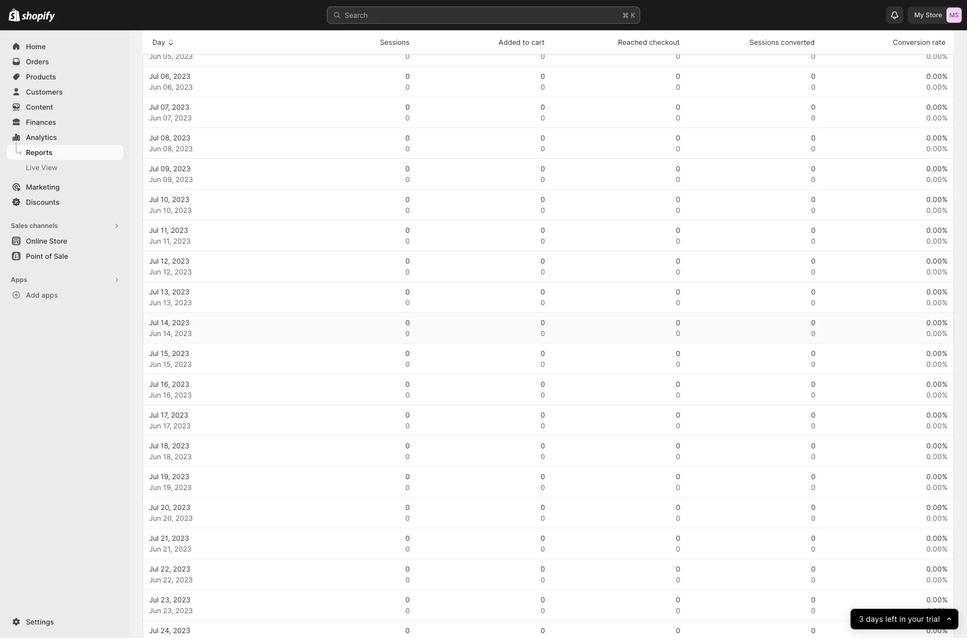 Task type: describe. For each thing, give the bounding box(es) containing it.
2023 right day
[[173, 41, 191, 50]]

1 vertical spatial 11,
[[163, 237, 171, 246]]

online store button
[[0, 234, 130, 249]]

shopify image
[[9, 9, 20, 22]]

0.00% 0.00% for jul 18, 2023 jun 18, 2023
[[927, 442, 948, 461]]

jun for jul 17, 2023 jun 17, 2023
[[149, 422, 161, 430]]

jun for jul 06, 2023 jun 06, 2023
[[149, 83, 161, 91]]

1 vertical spatial 20,
[[163, 514, 174, 523]]

1 vertical spatial 09,
[[163, 175, 174, 184]]

channels
[[29, 222, 58, 230]]

0.00% 0.00% for jul 07, 2023 jun 07, 2023
[[927, 103, 948, 122]]

add
[[26, 291, 40, 300]]

sessions button
[[368, 32, 412, 52]]

jul 09, 2023 jun 09, 2023
[[149, 164, 193, 184]]

13 0.00% from the top
[[927, 195, 948, 204]]

trial
[[927, 615, 941, 624]]

2023 down jul 09, 2023 jun 09, 2023
[[172, 195, 190, 204]]

2023 down jul 13, 2023 jun 13, 2023
[[172, 319, 190, 327]]

2023 up jul 21, 2023 jun 21, 2023 at the left bottom
[[176, 514, 193, 523]]

2023 up jul 12, 2023 jun 12, 2023
[[173, 237, 191, 246]]

1 vertical spatial 07,
[[163, 114, 173, 122]]

1 vertical spatial 17,
[[163, 422, 172, 430]]

live
[[26, 163, 39, 172]]

conversion rate
[[894, 38, 946, 47]]

search
[[345, 11, 368, 19]]

0 vertical spatial 05,
[[161, 41, 171, 50]]

26 0.00% from the top
[[927, 391, 948, 400]]

18 0.00% from the top
[[927, 268, 948, 276]]

jul 20, 2023 jun 20, 2023
[[149, 503, 193, 523]]

jul for jul 23, 2023
[[149, 596, 159, 605]]

2023 up jul 15, 2023 jun 15, 2023 on the bottom left of the page
[[175, 329, 192, 338]]

jul for jul 11, 2023
[[149, 226, 159, 235]]

2023 up jul 09, 2023 jun 09, 2023
[[176, 144, 193, 153]]

2023 down jul 11, 2023 jun 11, 2023
[[172, 257, 190, 266]]

2023 up "jul 19, 2023 jun 19, 2023"
[[175, 453, 192, 461]]

jul for jul 16, 2023
[[149, 380, 159, 389]]

0.00% 0.00% for jul 13, 2023 jun 13, 2023
[[927, 288, 948, 307]]

36 0.00% from the top
[[927, 545, 948, 554]]

2023 down jul 22, 2023 jun 22, 2023 on the bottom left of page
[[173, 596, 191, 605]]

jul 24, 2023
[[149, 627, 191, 635]]

sessions for sessions converted
[[750, 38, 780, 47]]

0 vertical spatial 15,
[[161, 349, 170, 358]]

2023 up jul 18, 2023 jun 18, 2023
[[174, 422, 191, 430]]

sessions for sessions
[[380, 38, 410, 47]]

39 0.00% from the top
[[927, 596, 948, 605]]

1 vertical spatial 23,
[[163, 607, 174, 615]]

0.00% 0.00% for jul 09, 2023 jun 09, 2023
[[927, 164, 948, 184]]

apps button
[[6, 273, 123, 288]]

24,
[[161, 627, 171, 635]]

23 0.00% from the top
[[927, 349, 948, 358]]

2023 down jul 15, 2023 jun 15, 2023 on the bottom left of the page
[[172, 380, 190, 389]]

jul 21, 2023 jun 21, 2023
[[149, 534, 192, 554]]

jul 14, 2023 jun 14, 2023
[[149, 319, 192, 338]]

sales
[[11, 222, 28, 230]]

1 vertical spatial 21,
[[163, 545, 172, 554]]

store for my store
[[926, 11, 943, 19]]

2023 up jul 11, 2023 jun 11, 2023
[[175, 206, 192, 215]]

home link
[[6, 39, 123, 54]]

1 vertical spatial 22,
[[163, 576, 174, 585]]

add apps
[[26, 291, 58, 300]]

reached checkout button
[[606, 32, 682, 52]]

jun for jul 21, 2023 jun 21, 2023
[[149, 545, 161, 554]]

0 vertical spatial 12,
[[161, 257, 170, 266]]

settings
[[26, 618, 54, 627]]

jul for jul 13, 2023
[[149, 288, 159, 296]]

40 0.00% from the top
[[927, 607, 948, 615]]

0 vertical spatial 17,
[[161, 411, 169, 420]]

finances
[[26, 118, 56, 127]]

⌘ k
[[623, 11, 636, 19]]

orders
[[26, 57, 49, 66]]

to
[[523, 38, 530, 47]]

jun for jul 19, 2023 jun 19, 2023
[[149, 483, 161, 492]]

settings link
[[6, 615, 123, 630]]

0.00% 0.00% for jul 22, 2023 jun 22, 2023
[[927, 565, 948, 585]]

added to cart button
[[487, 32, 547, 52]]

1 0.00% 0.00% from the top
[[927, 10, 948, 30]]

19 0.00% from the top
[[927, 288, 948, 296]]

jun for jul 15, 2023 jun 15, 2023
[[149, 360, 161, 369]]

left
[[886, 615, 898, 624]]

2023 down jul 06, 2023 jun 06, 2023 at the left of the page
[[172, 103, 190, 111]]

20 0.00% from the top
[[927, 299, 948, 307]]

14 0.00% from the top
[[927, 206, 948, 215]]

jul for jul 18, 2023
[[149, 442, 159, 450]]

discounts
[[26, 198, 59, 207]]

2023 right the 24,
[[173, 627, 191, 635]]

0 vertical spatial 14,
[[161, 319, 170, 327]]

of
[[45, 252, 52, 261]]

2023 up jul 06, 2023 jun 06, 2023 at the left of the page
[[176, 52, 193, 61]]

jul 16, 2023 jun 16, 2023
[[149, 380, 192, 400]]

31 0.00% from the top
[[927, 473, 948, 481]]

my
[[915, 11, 925, 19]]

live view link
[[6, 160, 123, 175]]

jul 19, 2023 jun 19, 2023
[[149, 473, 192, 492]]

jul 08, 2023 jun 08, 2023
[[149, 134, 193, 153]]

marketing link
[[6, 180, 123, 195]]

2023 up jul 16, 2023 jun 16, 2023
[[175, 360, 192, 369]]

jul for jul 09, 2023
[[149, 164, 159, 173]]

0 vertical spatial 16,
[[161, 380, 170, 389]]

sale
[[54, 252, 68, 261]]

jul for jul 22, 2023
[[149, 565, 159, 574]]

1 vertical spatial 16,
[[163, 391, 173, 400]]

online store
[[26, 237, 67, 246]]

jun for jul 10, 2023 jun 10, 2023
[[149, 206, 161, 215]]

jul 18, 2023 jun 18, 2023
[[149, 442, 192, 461]]

jun for jul 13, 2023 jun 13, 2023
[[149, 299, 161, 307]]

jun for jul 20, 2023 jun 20, 2023
[[149, 514, 161, 523]]

0.00% 0.00% for jul 14, 2023 jun 14, 2023
[[927, 319, 948, 338]]

8 0.00% from the top
[[927, 114, 948, 122]]

24 0.00% from the top
[[927, 360, 948, 369]]

0 vertical spatial 18,
[[161, 442, 170, 450]]

jul for jul 12, 2023
[[149, 257, 159, 266]]

jul 12, 2023 jun 12, 2023
[[149, 257, 192, 276]]

35 0.00% from the top
[[927, 534, 948, 543]]

0.00% 0.00% for jul 16, 2023 jun 16, 2023
[[927, 380, 948, 400]]

reached checkout
[[619, 38, 680, 47]]

1 vertical spatial 10,
[[163, 206, 173, 215]]

27 0.00% from the top
[[927, 411, 948, 420]]

1 vertical spatial 13,
[[163, 299, 173, 307]]

jul for jul 14, 2023
[[149, 319, 159, 327]]

32 0.00% from the top
[[927, 483, 948, 492]]

jul 22, 2023 jun 22, 2023
[[149, 565, 193, 585]]

3 days left in your trial
[[860, 615, 941, 624]]

marketing
[[26, 183, 60, 191]]

jul for jul 06, 2023
[[149, 72, 159, 81]]

3
[[860, 615, 865, 624]]

point of sale button
[[0, 249, 130, 264]]

apps
[[11, 276, 27, 284]]

customers
[[26, 88, 63, 96]]

2023 up jul 17, 2023 jun 17, 2023
[[175, 391, 192, 400]]

2023 up jul 10, 2023 jun 10, 2023 on the top left
[[176, 175, 193, 184]]

jul 11, 2023 jun 11, 2023
[[149, 226, 191, 246]]

1 vertical spatial 12,
[[163, 268, 173, 276]]

0.00% 0.00% for jul 15, 2023 jun 15, 2023
[[927, 349, 948, 369]]

jun for jul 12, 2023 jun 12, 2023
[[149, 268, 161, 276]]

jul 15, 2023 jun 15, 2023
[[149, 349, 192, 369]]

analytics link
[[6, 130, 123, 145]]

jul for jul 08, 2023
[[149, 134, 159, 142]]

3 days left in your trial button
[[852, 609, 959, 630]]

38 0.00% from the top
[[927, 576, 948, 585]]

content link
[[6, 100, 123, 115]]

jun for jul 05, 2023 jun 05, 2023
[[149, 52, 161, 61]]

jul for jul 19, 2023
[[149, 473, 159, 481]]

2023 down jul 18, 2023 jun 18, 2023
[[172, 473, 190, 481]]

41 0.00% from the top
[[927, 627, 948, 635]]

9 0.00% from the top
[[927, 134, 948, 142]]

20 jul from the top
[[149, 627, 159, 635]]

jul 10, 2023 jun 10, 2023
[[149, 195, 192, 215]]

2023 down jul 20, 2023 jun 20, 2023
[[172, 534, 189, 543]]

jul 23, 2023 jun 23, 2023
[[149, 596, 193, 615]]

0 vertical spatial 22,
[[161, 565, 171, 574]]

add apps button
[[6, 288, 123, 303]]



Task type: vqa. For each thing, say whether or not it's contained in the screenshot.
Set
no



Task type: locate. For each thing, give the bounding box(es) containing it.
7 0.00% from the top
[[927, 103, 948, 111]]

5 0.00% 0.00% from the top
[[927, 134, 948, 153]]

1 sessions from the left
[[380, 38, 410, 47]]

jul for jul 21, 2023
[[149, 534, 159, 543]]

online
[[26, 237, 47, 246]]

jul inside jul 11, 2023 jun 11, 2023
[[149, 226, 159, 235]]

10, up jul 11, 2023 jun 11, 2023
[[163, 206, 173, 215]]

reports
[[26, 148, 52, 157]]

point of sale link
[[6, 249, 123, 264]]

09, down jul 08, 2023 jun 08, 2023
[[161, 164, 171, 173]]

15 jun from the top
[[149, 483, 161, 492]]

4 jul from the top
[[149, 134, 159, 142]]

17 0.00% from the top
[[927, 257, 948, 266]]

apps
[[41, 291, 58, 300]]

1 vertical spatial 18,
[[163, 453, 173, 461]]

converted
[[782, 38, 815, 47]]

rate
[[933, 38, 946, 47]]

jun up jul 15, 2023 jun 15, 2023 on the bottom left of the page
[[149, 329, 161, 338]]

20,
[[161, 503, 171, 512], [163, 514, 174, 523]]

14, up jul 15, 2023 jun 15, 2023 on the bottom left of the page
[[163, 329, 173, 338]]

jul down jul 08, 2023 jun 08, 2023
[[149, 164, 159, 173]]

jul for jul 20, 2023
[[149, 503, 159, 512]]

5 jul from the top
[[149, 164, 159, 173]]

29 0.00% from the top
[[927, 442, 948, 450]]

21,
[[161, 534, 170, 543], [163, 545, 172, 554]]

jul 07, 2023 jun 07, 2023
[[149, 103, 192, 122]]

jul down jul 20, 2023 jun 20, 2023
[[149, 534, 159, 543]]

2023 up jul 20, 2023 jun 20, 2023
[[175, 483, 192, 492]]

0 vertical spatial 11,
[[161, 226, 169, 235]]

18 jul from the top
[[149, 565, 159, 574]]

added to cart
[[499, 38, 545, 47]]

4 jun from the top
[[149, 144, 161, 153]]

reached
[[619, 38, 648, 47]]

1 vertical spatial 06,
[[163, 83, 174, 91]]

jun inside jul 18, 2023 jun 18, 2023
[[149, 453, 161, 461]]

16 jul from the top
[[149, 503, 159, 512]]

⌘
[[623, 11, 629, 19]]

19 0.00% 0.00% from the top
[[927, 565, 948, 585]]

10 jul from the top
[[149, 319, 159, 327]]

jun up "jul 19, 2023 jun 19, 2023"
[[149, 453, 161, 461]]

2023 up jul 23, 2023 jun 23, 2023
[[176, 576, 193, 585]]

jun inside jul 14, 2023 jun 14, 2023
[[149, 329, 161, 338]]

07, up jul 08, 2023 jun 08, 2023
[[163, 114, 173, 122]]

11 0.00% 0.00% from the top
[[927, 319, 948, 338]]

jul down jul 21, 2023 jun 21, 2023 at the left bottom
[[149, 565, 159, 574]]

point of sale
[[26, 252, 68, 261]]

jul inside jul 06, 2023 jun 06, 2023
[[149, 72, 159, 81]]

jul inside "jul 19, 2023 jun 19, 2023"
[[149, 473, 159, 481]]

23, up jul 24, 2023 in the left of the page
[[163, 607, 174, 615]]

05, up jul 06, 2023 jun 06, 2023 at the left of the page
[[161, 41, 171, 50]]

jun up the 24,
[[149, 607, 161, 615]]

jul inside jul 18, 2023 jun 18, 2023
[[149, 442, 159, 450]]

jun up jul 11, 2023 jun 11, 2023
[[149, 206, 161, 215]]

18 0.00% 0.00% from the top
[[927, 534, 948, 554]]

19 jun from the top
[[149, 607, 161, 615]]

jul inside jul 09, 2023 jun 09, 2023
[[149, 164, 159, 173]]

jul 05, 2023 jun 05, 2023
[[149, 41, 193, 61]]

jul down jul 13, 2023 jun 13, 2023
[[149, 319, 159, 327]]

15 jul from the top
[[149, 473, 159, 481]]

33 0.00% from the top
[[927, 503, 948, 512]]

2 0.00% 0.00% from the top
[[927, 41, 948, 61]]

jul inside jul 15, 2023 jun 15, 2023
[[149, 349, 159, 358]]

my store
[[915, 11, 943, 19]]

jun inside jul 05, 2023 jun 05, 2023
[[149, 52, 161, 61]]

jul down jul 10, 2023 jun 10, 2023 on the top left
[[149, 226, 159, 235]]

12, down jul 11, 2023 jun 11, 2023
[[161, 257, 170, 266]]

jul down "jul 19, 2023 jun 19, 2023"
[[149, 503, 159, 512]]

my store image
[[947, 8, 963, 23]]

jun for jul 18, 2023 jun 18, 2023
[[149, 453, 161, 461]]

jun inside jul 22, 2023 jun 22, 2023
[[149, 576, 161, 585]]

0.00%
[[927, 10, 948, 19], [927, 21, 948, 30], [927, 41, 948, 50], [927, 52, 948, 61], [927, 72, 948, 81], [927, 83, 948, 91], [927, 103, 948, 111], [927, 114, 948, 122], [927, 134, 948, 142], [927, 144, 948, 153], [927, 164, 948, 173], [927, 175, 948, 184], [927, 195, 948, 204], [927, 206, 948, 215], [927, 226, 948, 235], [927, 237, 948, 246], [927, 257, 948, 266], [927, 268, 948, 276], [927, 288, 948, 296], [927, 299, 948, 307], [927, 319, 948, 327], [927, 329, 948, 338], [927, 349, 948, 358], [927, 360, 948, 369], [927, 380, 948, 389], [927, 391, 948, 400], [927, 411, 948, 420], [927, 422, 948, 430], [927, 442, 948, 450], [927, 453, 948, 461], [927, 473, 948, 481], [927, 483, 948, 492], [927, 503, 948, 512], [927, 514, 948, 523], [927, 534, 948, 543], [927, 545, 948, 554], [927, 565, 948, 574], [927, 576, 948, 585], [927, 596, 948, 605], [927, 607, 948, 615], [927, 627, 948, 635]]

07,
[[161, 103, 170, 111], [163, 114, 173, 122]]

jul inside jul 08, 2023 jun 08, 2023
[[149, 134, 159, 142]]

jun for jul 16, 2023 jun 16, 2023
[[149, 391, 161, 400]]

18, up "jul 19, 2023 jun 19, 2023"
[[163, 453, 173, 461]]

jul inside jul 20, 2023 jun 20, 2023
[[149, 503, 159, 512]]

9 jun from the top
[[149, 299, 161, 307]]

5 0.00% from the top
[[927, 72, 948, 81]]

9 jul from the top
[[149, 288, 159, 296]]

11, down jul 10, 2023 jun 10, 2023 on the top left
[[161, 226, 169, 235]]

jun inside jul 13, 2023 jun 13, 2023
[[149, 299, 161, 307]]

sessions converted button
[[738, 32, 817, 52]]

jul down jul 06, 2023 jun 06, 2023 at the left of the page
[[149, 103, 159, 111]]

jul inside jul 07, 2023 jun 07, 2023
[[149, 103, 159, 111]]

jul down jul 05, 2023 jun 05, 2023
[[149, 72, 159, 81]]

14 jun from the top
[[149, 453, 161, 461]]

jul for jul 10, 2023
[[149, 195, 159, 204]]

content
[[26, 103, 53, 111]]

0 vertical spatial 07,
[[161, 103, 170, 111]]

sessions inside button
[[380, 38, 410, 47]]

point
[[26, 252, 43, 261]]

11 jul from the top
[[149, 349, 159, 358]]

2023 up jul 24, 2023 in the left of the page
[[176, 607, 193, 615]]

15 0.00% from the top
[[927, 226, 948, 235]]

2023 up jul 13, 2023 jun 13, 2023
[[175, 268, 192, 276]]

store for online store
[[49, 237, 67, 246]]

jul for jul 17, 2023
[[149, 411, 159, 420]]

2023 down jul 14, 2023 jun 14, 2023
[[172, 349, 189, 358]]

2023
[[173, 41, 191, 50], [176, 52, 193, 61], [173, 72, 191, 81], [176, 83, 193, 91], [172, 103, 190, 111], [175, 114, 192, 122], [173, 134, 191, 142], [176, 144, 193, 153], [173, 164, 191, 173], [176, 175, 193, 184], [172, 195, 190, 204], [175, 206, 192, 215], [171, 226, 188, 235], [173, 237, 191, 246], [172, 257, 190, 266], [175, 268, 192, 276], [172, 288, 190, 296], [175, 299, 192, 307], [172, 319, 190, 327], [175, 329, 192, 338], [172, 349, 189, 358], [175, 360, 192, 369], [172, 380, 190, 389], [175, 391, 192, 400], [171, 411, 189, 420], [174, 422, 191, 430], [172, 442, 190, 450], [175, 453, 192, 461], [172, 473, 190, 481], [175, 483, 192, 492], [173, 503, 191, 512], [176, 514, 193, 523], [172, 534, 189, 543], [174, 545, 192, 554], [173, 565, 191, 574], [176, 576, 193, 585], [173, 596, 191, 605], [176, 607, 193, 615], [173, 627, 191, 635]]

20 0.00% 0.00% from the top
[[927, 596, 948, 615]]

9 0.00% 0.00% from the top
[[927, 257, 948, 276]]

2023 up jul 08, 2023 jun 08, 2023
[[175, 114, 192, 122]]

conversion
[[894, 38, 931, 47]]

16 0.00% from the top
[[927, 237, 948, 246]]

sessions inside button
[[750, 38, 780, 47]]

1 vertical spatial 08,
[[163, 144, 174, 153]]

0 vertical spatial store
[[926, 11, 943, 19]]

jul inside jul 23, 2023 jun 23, 2023
[[149, 596, 159, 605]]

jul 06, 2023 jun 06, 2023
[[149, 72, 193, 91]]

2023 down jul 08, 2023 jun 08, 2023
[[173, 164, 191, 173]]

day button
[[151, 32, 178, 52]]

17 jul from the top
[[149, 534, 159, 543]]

jun for jul 07, 2023 jun 07, 2023
[[149, 114, 161, 122]]

jul inside jul 17, 2023 jun 17, 2023
[[149, 411, 159, 420]]

15, down jul 14, 2023 jun 14, 2023
[[161, 349, 170, 358]]

25 0.00% from the top
[[927, 380, 948, 389]]

your
[[909, 615, 925, 624]]

11 jun from the top
[[149, 360, 161, 369]]

2 0.00% from the top
[[927, 21, 948, 30]]

17, down jul 16, 2023 jun 16, 2023
[[161, 411, 169, 420]]

products link
[[6, 69, 123, 84]]

20, up jul 21, 2023 jun 21, 2023 at the left bottom
[[163, 514, 174, 523]]

12, up jul 13, 2023 jun 13, 2023
[[163, 268, 173, 276]]

jun inside jul 07, 2023 jun 07, 2023
[[149, 114, 161, 122]]

16 jun from the top
[[149, 514, 161, 523]]

reports link
[[6, 145, 123, 160]]

jun inside jul 21, 2023 jun 21, 2023
[[149, 545, 161, 554]]

23, down jul 22, 2023 jun 22, 2023 on the bottom left of page
[[161, 596, 171, 605]]

22,
[[161, 565, 171, 574], [163, 576, 174, 585]]

14 0.00% 0.00% from the top
[[927, 411, 948, 430]]

jun up jul 10, 2023 jun 10, 2023 on the top left
[[149, 175, 161, 184]]

20, down "jul 19, 2023 jun 19, 2023"
[[161, 503, 171, 512]]

11, up jul 12, 2023 jun 12, 2023
[[163, 237, 171, 246]]

13 0.00% 0.00% from the top
[[927, 380, 948, 400]]

08, up jul 09, 2023 jun 09, 2023
[[163, 144, 174, 153]]

jun up jul 18, 2023 jun 18, 2023
[[149, 422, 161, 430]]

16 0.00% 0.00% from the top
[[927, 473, 948, 492]]

jun inside jul 06, 2023 jun 06, 2023
[[149, 83, 161, 91]]

2023 up jul 14, 2023 jun 14, 2023
[[175, 299, 192, 307]]

15,
[[161, 349, 170, 358], [163, 360, 173, 369]]

jun up jul 07, 2023 jun 07, 2023
[[149, 83, 161, 91]]

products
[[26, 72, 56, 81]]

jul inside jul 10, 2023 jun 10, 2023
[[149, 195, 159, 204]]

2 sessions from the left
[[750, 38, 780, 47]]

jun up jul 20, 2023 jun 20, 2023
[[149, 483, 161, 492]]

28 0.00% from the top
[[927, 422, 948, 430]]

jul down jul 12, 2023 jun 12, 2023
[[149, 288, 159, 296]]

2023 down jul 12, 2023 jun 12, 2023
[[172, 288, 190, 296]]

0.00% 0.00% for jul 12, 2023 jun 12, 2023
[[927, 257, 948, 276]]

2023 down "jul 19, 2023 jun 19, 2023"
[[173, 503, 191, 512]]

store
[[926, 11, 943, 19], [49, 237, 67, 246]]

11,
[[161, 226, 169, 235], [163, 237, 171, 246]]

analytics
[[26, 133, 57, 142]]

jun inside jul 09, 2023 jun 09, 2023
[[149, 175, 161, 184]]

jun
[[149, 52, 161, 61], [149, 83, 161, 91], [149, 114, 161, 122], [149, 144, 161, 153], [149, 175, 161, 184], [149, 206, 161, 215], [149, 237, 161, 246], [149, 268, 161, 276], [149, 299, 161, 307], [149, 329, 161, 338], [149, 360, 161, 369], [149, 391, 161, 400], [149, 422, 161, 430], [149, 453, 161, 461], [149, 483, 161, 492], [149, 514, 161, 523], [149, 545, 161, 554], [149, 576, 161, 585], [149, 607, 161, 615]]

jul for jul 07, 2023
[[149, 103, 159, 111]]

jun inside jul 12, 2023 jun 12, 2023
[[149, 268, 161, 276]]

sessions converted
[[750, 38, 815, 47]]

finances link
[[6, 115, 123, 130]]

jul down jul 22, 2023 jun 22, 2023 on the bottom left of page
[[149, 596, 159, 605]]

0 vertical spatial 10,
[[161, 195, 170, 204]]

06, down jul 05, 2023 jun 05, 2023
[[161, 72, 171, 81]]

1 vertical spatial 15,
[[163, 360, 173, 369]]

10 jun from the top
[[149, 329, 161, 338]]

jul left the 24,
[[149, 627, 159, 635]]

shopify image
[[22, 11, 55, 22]]

0.00% 0.00% for jul 11, 2023 jun 11, 2023
[[927, 226, 948, 246]]

day
[[152, 38, 165, 47]]

10 0.00% from the top
[[927, 144, 948, 153]]

10, down jul 09, 2023 jun 09, 2023
[[161, 195, 170, 204]]

jul
[[149, 41, 159, 50], [149, 72, 159, 81], [149, 103, 159, 111], [149, 134, 159, 142], [149, 164, 159, 173], [149, 195, 159, 204], [149, 226, 159, 235], [149, 257, 159, 266], [149, 288, 159, 296], [149, 319, 159, 327], [149, 349, 159, 358], [149, 380, 159, 389], [149, 411, 159, 420], [149, 442, 159, 450], [149, 473, 159, 481], [149, 503, 159, 512], [149, 534, 159, 543], [149, 565, 159, 574], [149, 596, 159, 605], [149, 627, 159, 635]]

jul inside jul 12, 2023 jun 12, 2023
[[149, 257, 159, 266]]

jun up jul 21, 2023 jun 21, 2023 at the left bottom
[[149, 514, 161, 523]]

jun up jul 23, 2023 jun 23, 2023
[[149, 576, 161, 585]]

discounts link
[[6, 195, 123, 210]]

6 0.00% from the top
[[927, 83, 948, 91]]

0.00% 0.00% for jul 05, 2023 jun 05, 2023
[[927, 41, 948, 61]]

19 jul from the top
[[149, 596, 159, 605]]

orders link
[[6, 54, 123, 69]]

2023 down jul 21, 2023 jun 21, 2023 at the left bottom
[[173, 565, 191, 574]]

jun for jul 22, 2023 jun 22, 2023
[[149, 576, 161, 585]]

2023 up jul 07, 2023 jun 07, 2023
[[176, 83, 193, 91]]

jul down jul 16, 2023 jun 16, 2023
[[149, 411, 159, 420]]

0.00% 0.00% for jul 19, 2023 jun 19, 2023
[[927, 473, 948, 492]]

cart
[[532, 38, 545, 47]]

jun up jul 13, 2023 jun 13, 2023
[[149, 268, 161, 276]]

0 horizontal spatial store
[[49, 237, 67, 246]]

06, up jul 07, 2023 jun 07, 2023
[[163, 83, 174, 91]]

12 jun from the top
[[149, 391, 161, 400]]

7 0.00% 0.00% from the top
[[927, 195, 948, 215]]

3 jul from the top
[[149, 103, 159, 111]]

jul for jul 05, 2023
[[149, 41, 159, 50]]

0 vertical spatial 23,
[[161, 596, 171, 605]]

jul inside jul 05, 2023 jun 05, 2023
[[149, 41, 159, 50]]

1 horizontal spatial store
[[926, 11, 943, 19]]

2023 up jul 22, 2023 jun 22, 2023 on the bottom left of page
[[174, 545, 192, 554]]

checkout
[[650, 38, 680, 47]]

16, down jul 15, 2023 jun 15, 2023 on the bottom left of the page
[[161, 380, 170, 389]]

jul inside jul 22, 2023 jun 22, 2023
[[149, 565, 159, 574]]

jul down jul 18, 2023 jun 18, 2023
[[149, 473, 159, 481]]

6 jun from the top
[[149, 206, 161, 215]]

12 0.00% 0.00% from the top
[[927, 349, 948, 369]]

store right 'my'
[[926, 11, 943, 19]]

jun for jul 11, 2023 jun 11, 2023
[[149, 237, 161, 246]]

2023 down jul 05, 2023 jun 05, 2023
[[173, 72, 191, 81]]

jun inside jul 17, 2023 jun 17, 2023
[[149, 422, 161, 430]]

jun up jul 09, 2023 jun 09, 2023
[[149, 144, 161, 153]]

3 0.00% 0.00% from the top
[[927, 72, 948, 91]]

1 jun from the top
[[149, 52, 161, 61]]

jun inside jul 16, 2023 jun 16, 2023
[[149, 391, 161, 400]]

0.00% 0.00% for jul 06, 2023 jun 06, 2023
[[927, 72, 948, 91]]

0.00% 0.00%
[[927, 10, 948, 30], [927, 41, 948, 61], [927, 72, 948, 91], [927, 103, 948, 122], [927, 134, 948, 153], [927, 164, 948, 184], [927, 195, 948, 215], [927, 226, 948, 246], [927, 257, 948, 276], [927, 288, 948, 307], [927, 319, 948, 338], [927, 349, 948, 369], [927, 380, 948, 400], [927, 411, 948, 430], [927, 442, 948, 461], [927, 473, 948, 492], [927, 503, 948, 523], [927, 534, 948, 554], [927, 565, 948, 585], [927, 596, 948, 615]]

jul for jul 15, 2023
[[149, 349, 159, 358]]

0 vertical spatial 09,
[[161, 164, 171, 173]]

2023 down jul 17, 2023 jun 17, 2023
[[172, 442, 190, 450]]

store up the sale
[[49, 237, 67, 246]]

19, up jul 20, 2023 jun 20, 2023
[[163, 483, 173, 492]]

16,
[[161, 380, 170, 389], [163, 391, 173, 400]]

live view
[[26, 163, 58, 172]]

days
[[867, 615, 884, 624]]

7 jun from the top
[[149, 237, 161, 246]]

4 0.00% from the top
[[927, 52, 948, 61]]

1 jul from the top
[[149, 41, 159, 50]]

jun inside jul 11, 2023 jun 11, 2023
[[149, 237, 161, 246]]

jun inside jul 10, 2023 jun 10, 2023
[[149, 206, 161, 215]]

37 0.00% from the top
[[927, 565, 948, 574]]

2023 down jul 16, 2023 jun 16, 2023
[[171, 411, 189, 420]]

1 vertical spatial 05,
[[163, 52, 174, 61]]

jun inside jul 08, 2023 jun 08, 2023
[[149, 144, 161, 153]]

online store link
[[6, 234, 123, 249]]

jun up jul 17, 2023 jun 17, 2023
[[149, 391, 161, 400]]

jun inside jul 23, 2023 jun 23, 2023
[[149, 607, 161, 615]]

3 jun from the top
[[149, 114, 161, 122]]

08, down jul 07, 2023 jun 07, 2023
[[161, 134, 171, 142]]

jun for jul 08, 2023 jun 08, 2023
[[149, 144, 161, 153]]

0.00% 0.00% for jul 21, 2023 jun 21, 2023
[[927, 534, 948, 554]]

07, down jul 06, 2023 jun 06, 2023 at the left of the page
[[161, 103, 170, 111]]

conversion rate button
[[881, 32, 948, 52]]

jun up jul 14, 2023 jun 14, 2023
[[149, 299, 161, 307]]

22 0.00% from the top
[[927, 329, 948, 338]]

8 0.00% 0.00% from the top
[[927, 226, 948, 246]]

jun inside jul 15, 2023 jun 15, 2023
[[149, 360, 161, 369]]

jun up jul 12, 2023 jun 12, 2023
[[149, 237, 161, 246]]

1 vertical spatial store
[[49, 237, 67, 246]]

sales channels
[[11, 222, 58, 230]]

13 jul from the top
[[149, 411, 159, 420]]

0.00% 0.00% for jul 17, 2023 jun 17, 2023
[[927, 411, 948, 430]]

jul down jul 07, 2023 jun 07, 2023
[[149, 134, 159, 142]]

jul inside jul 14, 2023 jun 14, 2023
[[149, 319, 159, 327]]

jul inside jul 16, 2023 jun 16, 2023
[[149, 380, 159, 389]]

jul down jul 14, 2023 jun 14, 2023
[[149, 349, 159, 358]]

17 0.00% 0.00% from the top
[[927, 503, 948, 523]]

in
[[900, 615, 907, 624]]

0
[[406, 21, 410, 30], [541, 21, 546, 30], [406, 41, 410, 50], [541, 41, 546, 50], [676, 41, 681, 50], [812, 41, 816, 50], [406, 52, 410, 61], [541, 52, 546, 61], [676, 52, 681, 61], [812, 52, 816, 61], [406, 72, 410, 81], [541, 72, 546, 81], [676, 72, 681, 81], [812, 72, 816, 81], [406, 83, 410, 91], [541, 83, 546, 91], [676, 83, 681, 91], [812, 83, 816, 91], [406, 103, 410, 111], [541, 103, 546, 111], [676, 103, 681, 111], [812, 103, 816, 111], [406, 114, 410, 122], [541, 114, 546, 122], [676, 114, 681, 122], [812, 114, 816, 122], [406, 134, 410, 142], [541, 134, 546, 142], [676, 134, 681, 142], [812, 134, 816, 142], [406, 144, 410, 153], [541, 144, 546, 153], [676, 144, 681, 153], [812, 144, 816, 153], [406, 164, 410, 173], [541, 164, 546, 173], [676, 164, 681, 173], [812, 164, 816, 173], [406, 175, 410, 184], [541, 175, 546, 184], [676, 175, 681, 184], [812, 175, 816, 184], [406, 195, 410, 204], [541, 195, 546, 204], [676, 195, 681, 204], [812, 195, 816, 204], [406, 206, 410, 215], [541, 206, 546, 215], [676, 206, 681, 215], [812, 206, 816, 215], [406, 226, 410, 235], [541, 226, 546, 235], [676, 226, 681, 235], [812, 226, 816, 235], [406, 237, 410, 246], [541, 237, 546, 246], [676, 237, 681, 246], [812, 237, 816, 246], [406, 257, 410, 266], [541, 257, 546, 266], [676, 257, 681, 266], [812, 257, 816, 266], [406, 268, 410, 276], [541, 268, 546, 276], [676, 268, 681, 276], [812, 268, 816, 276], [406, 288, 410, 296], [541, 288, 546, 296], [676, 288, 681, 296], [812, 288, 816, 296], [406, 299, 410, 307], [541, 299, 546, 307], [676, 299, 681, 307], [812, 299, 816, 307], [406, 319, 410, 327], [541, 319, 546, 327], [676, 319, 681, 327], [812, 319, 816, 327], [406, 329, 410, 338], [541, 329, 546, 338], [676, 329, 681, 338], [812, 329, 816, 338], [406, 349, 410, 358], [541, 349, 546, 358], [676, 349, 681, 358], [812, 349, 816, 358], [406, 360, 410, 369], [541, 360, 546, 369], [676, 360, 681, 369], [812, 360, 816, 369], [406, 380, 410, 389], [541, 380, 546, 389], [676, 380, 681, 389], [812, 380, 816, 389], [406, 391, 410, 400], [541, 391, 546, 400], [676, 391, 681, 400], [812, 391, 816, 400], [406, 411, 410, 420], [541, 411, 546, 420], [676, 411, 681, 420], [812, 411, 816, 420], [406, 422, 410, 430], [541, 422, 546, 430], [676, 422, 681, 430], [812, 422, 816, 430], [406, 442, 410, 450], [541, 442, 546, 450], [676, 442, 681, 450], [812, 442, 816, 450], [406, 453, 410, 461], [541, 453, 546, 461], [676, 453, 681, 461], [812, 453, 816, 461], [406, 473, 410, 481], [541, 473, 546, 481], [676, 473, 681, 481], [812, 473, 816, 481], [406, 483, 410, 492], [541, 483, 546, 492], [676, 483, 681, 492], [812, 483, 816, 492], [406, 503, 410, 512], [541, 503, 546, 512], [676, 503, 681, 512], [812, 503, 816, 512], [406, 514, 410, 523], [541, 514, 546, 523], [676, 514, 681, 523], [812, 514, 816, 523], [406, 534, 410, 543], [541, 534, 546, 543], [676, 534, 681, 543], [812, 534, 816, 543], [406, 545, 410, 554], [541, 545, 546, 554], [676, 545, 681, 554], [812, 545, 816, 554], [406, 565, 410, 574], [541, 565, 546, 574], [676, 565, 681, 574], [812, 565, 816, 574], [406, 576, 410, 585], [541, 576, 546, 585], [676, 576, 681, 585], [812, 576, 816, 585], [406, 596, 410, 605], [541, 596, 546, 605], [676, 596, 681, 605], [812, 596, 816, 605], [406, 607, 410, 615], [541, 607, 546, 615], [676, 607, 681, 615], [812, 607, 816, 615], [406, 627, 410, 635], [541, 627, 546, 635], [676, 627, 681, 635], [812, 627, 816, 635]]

jun inside "jul 19, 2023 jun 19, 2023"
[[149, 483, 161, 492]]

jul inside jul 21, 2023 jun 21, 2023
[[149, 534, 159, 543]]

3 0.00% from the top
[[927, 41, 948, 50]]

jul 13, 2023 jun 13, 2023
[[149, 288, 192, 307]]

0 vertical spatial 08,
[[161, 134, 171, 142]]

added
[[499, 38, 521, 47]]

15, up jul 16, 2023 jun 16, 2023
[[163, 360, 173, 369]]

14,
[[161, 319, 170, 327], [163, 329, 173, 338]]

15 0.00% 0.00% from the top
[[927, 442, 948, 461]]

08,
[[161, 134, 171, 142], [163, 144, 174, 153]]

4 0.00% 0.00% from the top
[[927, 103, 948, 122]]

0 vertical spatial 21,
[[161, 534, 170, 543]]

8 jul from the top
[[149, 257, 159, 266]]

6 0.00% 0.00% from the top
[[927, 164, 948, 184]]

0.00% 0.00% for jul 20, 2023 jun 20, 2023
[[927, 503, 948, 523]]

jul 17, 2023 jun 17, 2023
[[149, 411, 191, 430]]

21, up jul 22, 2023 jun 22, 2023 on the bottom left of page
[[163, 545, 172, 554]]

14 jul from the top
[[149, 442, 159, 450]]

0 vertical spatial 20,
[[161, 503, 171, 512]]

jul up jul 06, 2023 jun 06, 2023 at the left of the page
[[149, 41, 159, 50]]

34 0.00% from the top
[[927, 514, 948, 523]]

6 jul from the top
[[149, 195, 159, 204]]

09, up jul 10, 2023 jun 10, 2023 on the top left
[[163, 175, 174, 184]]

12 0.00% from the top
[[927, 175, 948, 184]]

2023 down jul 10, 2023 jun 10, 2023 on the top left
[[171, 226, 188, 235]]

12,
[[161, 257, 170, 266], [163, 268, 173, 276]]

jun for jul 14, 2023 jun 14, 2023
[[149, 329, 161, 338]]

store inside button
[[49, 237, 67, 246]]

jun inside jul 20, 2023 jun 20, 2023
[[149, 514, 161, 523]]

13 jun from the top
[[149, 422, 161, 430]]

2023 down jul 07, 2023 jun 07, 2023
[[173, 134, 191, 142]]

7 jul from the top
[[149, 226, 159, 235]]

0 vertical spatial 19,
[[161, 473, 170, 481]]

0 vertical spatial 13,
[[161, 288, 170, 296]]

18 jun from the top
[[149, 576, 161, 585]]

0 vertical spatial 06,
[[161, 72, 171, 81]]

0.00% 0.00% for jul 23, 2023 jun 23, 2023
[[927, 596, 948, 615]]

10,
[[161, 195, 170, 204], [163, 206, 173, 215]]

13, up jul 14, 2023 jun 14, 2023
[[163, 299, 173, 307]]

jul down jul 15, 2023 jun 15, 2023 on the bottom left of the page
[[149, 380, 159, 389]]

23,
[[161, 596, 171, 605], [163, 607, 174, 615]]

0 0
[[406, 41, 410, 61], [541, 41, 546, 61], [676, 41, 681, 61], [812, 41, 816, 61], [406, 72, 410, 91], [541, 72, 546, 91], [676, 72, 681, 91], [812, 72, 816, 91], [406, 103, 410, 122], [541, 103, 546, 122], [676, 103, 681, 122], [812, 103, 816, 122], [406, 134, 410, 153], [541, 134, 546, 153], [676, 134, 681, 153], [812, 134, 816, 153], [406, 164, 410, 184], [541, 164, 546, 184], [676, 164, 681, 184], [812, 164, 816, 184], [406, 195, 410, 215], [541, 195, 546, 215], [676, 195, 681, 215], [812, 195, 816, 215], [406, 226, 410, 246], [541, 226, 546, 246], [676, 226, 681, 246], [812, 226, 816, 246], [406, 257, 410, 276], [541, 257, 546, 276], [676, 257, 681, 276], [812, 257, 816, 276], [406, 288, 410, 307], [541, 288, 546, 307], [676, 288, 681, 307], [812, 288, 816, 307], [406, 319, 410, 338], [541, 319, 546, 338], [676, 319, 681, 338], [812, 319, 816, 338], [406, 349, 410, 369], [541, 349, 546, 369], [676, 349, 681, 369], [812, 349, 816, 369], [406, 380, 410, 400], [541, 380, 546, 400], [676, 380, 681, 400], [812, 380, 816, 400], [406, 411, 410, 430], [541, 411, 546, 430], [676, 411, 681, 430], [812, 411, 816, 430], [406, 442, 410, 461], [541, 442, 546, 461], [676, 442, 681, 461], [812, 442, 816, 461], [406, 473, 410, 492], [541, 473, 546, 492], [676, 473, 681, 492], [812, 473, 816, 492], [406, 503, 410, 523], [541, 503, 546, 523], [676, 503, 681, 523], [812, 503, 816, 523], [406, 534, 410, 554], [541, 534, 546, 554], [676, 534, 681, 554], [812, 534, 816, 554], [406, 565, 410, 585], [541, 565, 546, 585], [676, 565, 681, 585], [812, 565, 816, 585], [406, 596, 410, 615], [541, 596, 546, 615], [676, 596, 681, 615], [812, 596, 816, 615]]

19, down jul 18, 2023 jun 18, 2023
[[161, 473, 170, 481]]

1 vertical spatial 19,
[[163, 483, 173, 492]]

8 jun from the top
[[149, 268, 161, 276]]

home
[[26, 42, 46, 51]]

0.00% 0.00% for jul 10, 2023 jun 10, 2023
[[927, 195, 948, 215]]

11 0.00% from the top
[[927, 164, 948, 173]]

30 0.00% from the top
[[927, 453, 948, 461]]

k
[[631, 11, 636, 19]]

21 0.00% from the top
[[927, 319, 948, 327]]

jun for jul 23, 2023 jun 23, 2023
[[149, 607, 161, 615]]

0 horizontal spatial sessions
[[380, 38, 410, 47]]

view
[[41, 163, 58, 172]]

2 jun from the top
[[149, 83, 161, 91]]

jun up jul 08, 2023 jun 08, 2023
[[149, 114, 161, 122]]

5 jun from the top
[[149, 175, 161, 184]]

19,
[[161, 473, 170, 481], [163, 483, 173, 492]]

16, up jul 17, 2023 jun 17, 2023
[[163, 391, 173, 400]]

17 jun from the top
[[149, 545, 161, 554]]

jun for jul 09, 2023 jun 09, 2023
[[149, 175, 161, 184]]

13,
[[161, 288, 170, 296], [163, 299, 173, 307]]

sessions
[[380, 38, 410, 47], [750, 38, 780, 47]]

05,
[[161, 41, 171, 50], [163, 52, 174, 61]]

17, up jul 18, 2023 jun 18, 2023
[[163, 422, 172, 430]]

jul down jul 09, 2023 jun 09, 2023
[[149, 195, 159, 204]]

10 0.00% 0.00% from the top
[[927, 288, 948, 307]]

21, down jul 20, 2023 jun 20, 2023
[[161, 534, 170, 543]]

1 0.00% from the top
[[927, 10, 948, 19]]

0.00% 0.00% for jul 08, 2023 jun 08, 2023
[[927, 134, 948, 153]]

customers link
[[6, 84, 123, 100]]

1 vertical spatial 14,
[[163, 329, 173, 338]]

12 jul from the top
[[149, 380, 159, 389]]

jul inside jul 13, 2023 jun 13, 2023
[[149, 288, 159, 296]]

1 horizontal spatial sessions
[[750, 38, 780, 47]]

sales channels button
[[6, 218, 123, 234]]



